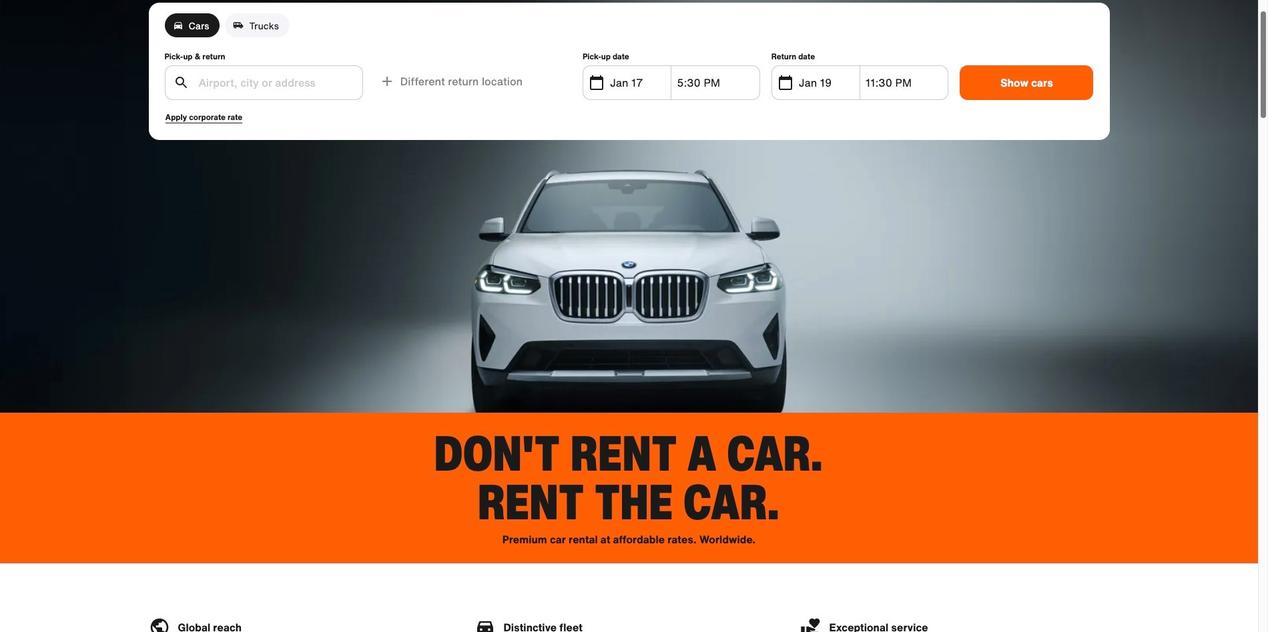 Task type: locate. For each thing, give the bounding box(es) containing it.
Airport, city or address text field
[[197, 66, 354, 99]]



Task type: describe. For each thing, give the bounding box(es) containing it.
premium car rental at affordable rates. worldwide. image
[[0, 0, 1259, 413]]



